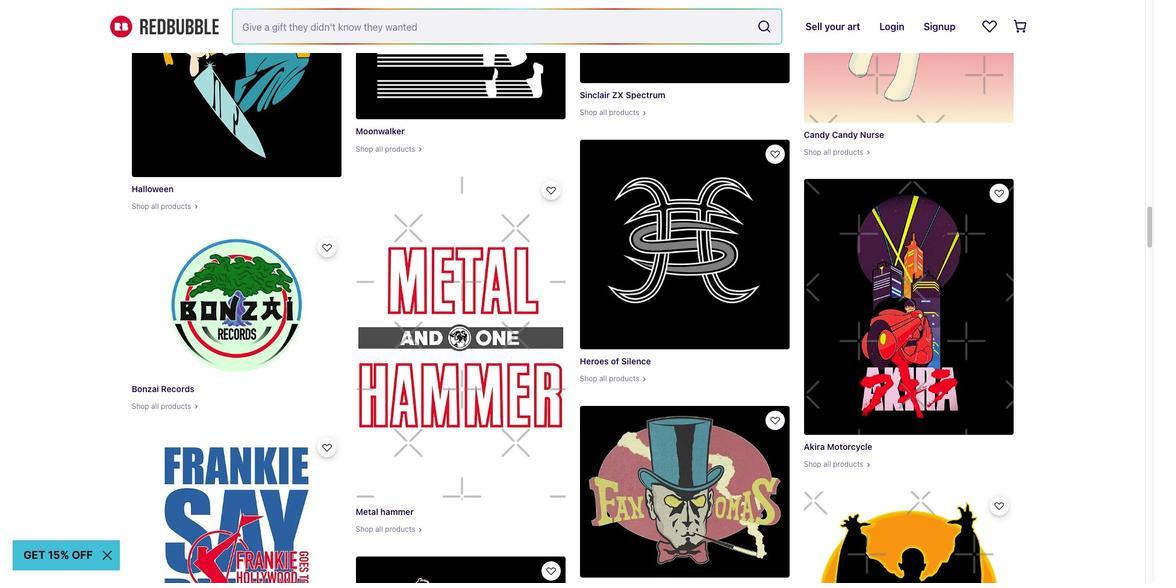Task type: describe. For each thing, give the bounding box(es) containing it.
shop all products for akira motorcycle
[[804, 460, 864, 469]]

heroes of silence
[[580, 356, 651, 366]]

products for metal hammer
[[385, 525, 415, 534]]

all for metal hammer
[[375, 525, 383, 534]]

spectrum
[[626, 90, 665, 100]]

motorcycle
[[827, 442, 872, 452]]

all for moonwalker
[[375, 144, 383, 153]]

zx
[[612, 90, 624, 100]]

Search term search field
[[233, 10, 753, 43]]

products for sinclair zx spectrum
[[609, 108, 639, 117]]

products for halloween
[[161, 202, 191, 211]]

shop for heroes of silence
[[580, 374, 597, 383]]

silence
[[621, 356, 651, 366]]

products for bonzai records
[[161, 402, 191, 411]]

of
[[611, 356, 619, 366]]

shop for bonzai records
[[132, 402, 149, 411]]

moonwalker
[[356, 126, 405, 136]]

sinclair
[[580, 90, 610, 100]]

sinclair zx spectrum
[[580, 90, 665, 100]]

shop all products for metal hammer
[[356, 525, 415, 534]]

shop all products for halloween
[[132, 202, 191, 211]]

akira motorcycle
[[804, 442, 872, 452]]

2 candy from the left
[[832, 129, 858, 140]]

shop for halloween
[[132, 202, 149, 211]]

metal
[[356, 507, 378, 517]]

products for heroes of silence
[[609, 374, 639, 383]]



Task type: locate. For each thing, give the bounding box(es) containing it.
hammer
[[380, 507, 414, 517]]

shop all products down zx
[[580, 108, 639, 117]]

shop all products for heroes of silence
[[580, 374, 639, 383]]

products for moonwalker
[[385, 144, 415, 153]]

shop all products down the of
[[580, 374, 639, 383]]

all for akira motorcycle
[[823, 460, 831, 469]]

products
[[609, 108, 639, 117], [385, 144, 415, 153], [833, 148, 864, 157], [161, 202, 191, 211], [609, 374, 639, 383], [161, 402, 191, 411], [833, 460, 864, 469], [385, 525, 415, 534]]

shop all products down "metal hammer"
[[356, 525, 415, 534]]

products down moonwalker
[[385, 144, 415, 153]]

shop for akira motorcycle
[[804, 460, 821, 469]]

shop all products for candy candy nurse
[[804, 148, 864, 157]]

shop all products down moonwalker
[[356, 144, 415, 153]]

shop down moonwalker
[[356, 144, 373, 153]]

shop all products for bonzai records
[[132, 402, 191, 411]]

0 horizontal spatial candy
[[804, 129, 830, 140]]

all down candy candy nurse
[[823, 148, 831, 157]]

all down moonwalker
[[375, 144, 383, 153]]

all down "metal hammer"
[[375, 525, 383, 534]]

products down 'motorcycle' at the right
[[833, 460, 864, 469]]

shop all products down the akira motorcycle
[[804, 460, 864, 469]]

all for heroes of silence
[[599, 374, 607, 383]]

akira
[[804, 442, 825, 452]]

products down sinclair zx spectrum at the right
[[609, 108, 639, 117]]

products for candy candy nurse
[[833, 148, 864, 157]]

all down heroes
[[599, 374, 607, 383]]

all down sinclair
[[599, 108, 607, 117]]

products down the halloween
[[161, 202, 191, 211]]

all for sinclair zx spectrum
[[599, 108, 607, 117]]

all
[[599, 108, 607, 117], [375, 144, 383, 153], [823, 148, 831, 157], [151, 202, 159, 211], [599, 374, 607, 383], [151, 402, 159, 411], [823, 460, 831, 469], [375, 525, 383, 534]]

products for akira motorcycle
[[833, 460, 864, 469]]

shop all products
[[580, 108, 639, 117], [356, 144, 415, 153], [804, 148, 864, 157], [132, 202, 191, 211], [580, 374, 639, 383], [132, 402, 191, 411], [804, 460, 864, 469], [356, 525, 415, 534]]

shop for sinclair zx spectrum
[[580, 108, 597, 117]]

shop all products for sinclair zx spectrum
[[580, 108, 639, 117]]

shop for metal hammer
[[356, 525, 373, 534]]

shop for candy candy nurse
[[804, 148, 821, 157]]

products down the records
[[161, 402, 191, 411]]

candy
[[804, 129, 830, 140], [832, 129, 858, 140]]

halloween
[[132, 183, 174, 194]]

shop down metal
[[356, 525, 373, 534]]

shop for moonwalker
[[356, 144, 373, 153]]

1 candy from the left
[[804, 129, 830, 140]]

shop all products down the halloween
[[132, 202, 191, 211]]

bonzai
[[132, 384, 159, 394]]

metal hammer
[[356, 507, 414, 517]]

products down "hammer"
[[385, 525, 415, 534]]

redbubble logo image
[[110, 15, 218, 38]]

shop down bonzai
[[132, 402, 149, 411]]

all for bonzai records
[[151, 402, 159, 411]]

products down candy candy nurse
[[833, 148, 864, 157]]

shop down the halloween
[[132, 202, 149, 211]]

records
[[161, 384, 194, 394]]

shop
[[580, 108, 597, 117], [356, 144, 373, 153], [804, 148, 821, 157], [132, 202, 149, 211], [580, 374, 597, 383], [132, 402, 149, 411], [804, 460, 821, 469], [356, 525, 373, 534]]

shop down candy candy nurse
[[804, 148, 821, 157]]

all down the akira motorcycle
[[823, 460, 831, 469]]

shop down sinclair
[[580, 108, 597, 117]]

all down the halloween
[[151, 202, 159, 211]]

candy candy nurse
[[804, 129, 884, 140]]

all for candy candy nurse
[[823, 148, 831, 157]]

products down heroes of silence
[[609, 374, 639, 383]]

bonzai records
[[132, 384, 194, 394]]

shop all products down candy candy nurse
[[804, 148, 864, 157]]

shop down "akira"
[[804, 460, 821, 469]]

None field
[[233, 10, 782, 43]]

shop all products for moonwalker
[[356, 144, 415, 153]]

shop all products down the bonzai records
[[132, 402, 191, 411]]

heroes
[[580, 356, 609, 366]]

nurse
[[860, 129, 884, 140]]

1 horizontal spatial candy
[[832, 129, 858, 140]]

shop down heroes
[[580, 374, 597, 383]]

all for halloween
[[151, 202, 159, 211]]

all down the bonzai records
[[151, 402, 159, 411]]



Task type: vqa. For each thing, say whether or not it's contained in the screenshot.
All for Halloween
yes



